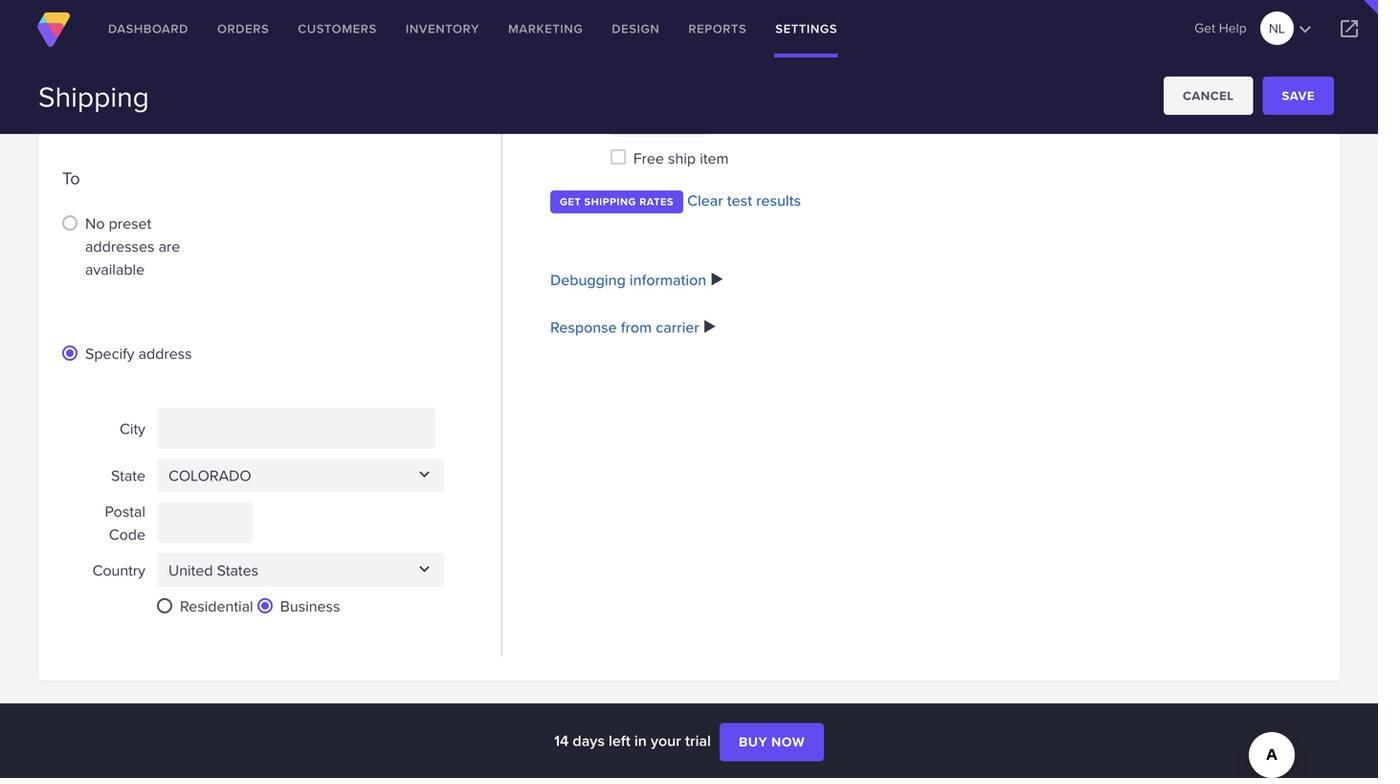 Task type: vqa. For each thing, say whether or not it's contained in the screenshot.
Save this export for future use
no



Task type: describe. For each thing, give the bounding box(es) containing it.
no preset addresses are available
[[85, 212, 180, 280]]

free ship item
[[634, 147, 729, 169]]

get shipping rates button
[[550, 191, 684, 214]]

customers
[[298, 20, 377, 38]]

residential
[[180, 595, 253, 617]]

from
[[149, 37, 184, 59]]


[[1338, 17, 1361, 40]]


[[1294, 18, 1317, 41]]

specify
[[85, 342, 134, 364]]

 link
[[1321, 0, 1379, 57]]

preset
[[109, 212, 151, 234]]

business
[[280, 595, 340, 617]]

clear
[[688, 189, 723, 212]]

design
[[612, 20, 660, 38]]

state
[[111, 465, 146, 487]]

buy now
[[739, 733, 805, 752]]

left
[[609, 730, 631, 752]]

nl
[[1269, 19, 1286, 38]]

item
[[700, 147, 729, 169]]

14
[[554, 730, 569, 752]]

cancel link
[[1164, 77, 1254, 115]]

0 horizontal spatial shipping
[[38, 76, 149, 117]]

ship
[[116, 37, 145, 59]]

get shipping rates
[[560, 194, 674, 210]]

days
[[573, 730, 605, 752]]

location
[[85, 60, 138, 82]]

get for get shipping rates
[[560, 194, 581, 210]]

warehouses
[[109, 88, 192, 110]]

marketing
[[508, 20, 583, 38]]

dashboard
[[108, 20, 189, 38]]

response from carrier
[[550, 316, 700, 339]]

buy
[[739, 733, 768, 752]]

nl 
[[1269, 18, 1317, 41]]

reports
[[689, 20, 747, 38]]

Postal Code text field
[[157, 408, 436, 449]]

orders
[[217, 20, 269, 38]]

specify address
[[85, 342, 192, 364]]

free
[[634, 147, 664, 169]]

clear test results link
[[688, 189, 801, 212]]

dashboard link
[[94, 0, 203, 57]]

 for state
[[415, 465, 435, 485]]

cancel
[[1183, 87, 1235, 105]]

city
[[120, 418, 146, 440]]

postal
[[105, 500, 146, 522]]



Task type: locate. For each thing, give the bounding box(es) containing it.
get left help
[[1195, 18, 1216, 37]]

Weight text field
[[611, 96, 706, 137]]

in
[[635, 730, 647, 752]]

shipping
[[38, 76, 149, 117], [585, 194, 637, 210]]

 for country
[[415, 559, 435, 579]]

None text field
[[157, 459, 436, 492], [157, 502, 253, 544], [157, 459, 436, 492], [157, 502, 253, 544]]

no
[[85, 88, 105, 110], [85, 212, 105, 234]]

0 horizontal spatial get
[[560, 194, 581, 210]]

been
[[122, 111, 156, 133]]

no inside no preset addresses are available
[[85, 212, 105, 234]]

2  from the top
[[415, 559, 435, 579]]

clear test results
[[688, 189, 801, 212]]

0 vertical spatial no
[[85, 88, 105, 110]]

buy now link
[[720, 723, 824, 762]]

response from carrier link
[[550, 316, 700, 339]]

ship
[[668, 147, 696, 169]]

get help
[[1195, 18, 1247, 37]]

shipping down "use"
[[38, 76, 149, 117]]

0 vertical spatial 
[[415, 465, 435, 485]]

information
[[630, 269, 707, 291]]

postal code
[[105, 500, 146, 545]]

no up have
[[85, 88, 105, 110]]

test
[[727, 189, 752, 212]]

2 no from the top
[[85, 212, 105, 234]]

your
[[651, 730, 681, 752]]

now
[[772, 733, 805, 752]]

save link
[[1263, 77, 1335, 115]]

use ship from location no warehouses have been created
[[85, 37, 212, 133]]

save
[[1282, 87, 1315, 105]]

1 vertical spatial 
[[415, 559, 435, 579]]

no inside use ship from location no warehouses have been created
[[85, 88, 105, 110]]

from
[[621, 316, 652, 339]]

address
[[138, 342, 192, 364]]

rates
[[640, 194, 674, 210]]

debugging
[[550, 269, 626, 291]]

14 days left in your trial
[[554, 730, 715, 752]]

country
[[92, 559, 146, 581]]

results
[[756, 189, 801, 212]]

are
[[159, 235, 180, 257]]

to
[[62, 166, 80, 190]]

debugging information
[[550, 269, 707, 291]]

help
[[1219, 18, 1247, 37]]

get
[[1195, 18, 1216, 37], [560, 194, 581, 210]]

settings
[[776, 20, 838, 38]]

None text field
[[157, 554, 436, 587]]

1 no from the top
[[85, 88, 105, 110]]

trial
[[685, 730, 711, 752]]

get inside button
[[560, 194, 581, 210]]

inventory
[[406, 20, 480, 38]]

1 vertical spatial get
[[560, 194, 581, 210]]

available
[[85, 258, 145, 280]]

response
[[550, 316, 617, 339]]

carrier
[[656, 316, 700, 339]]

have
[[85, 111, 118, 133]]

debugging information link
[[550, 269, 707, 291]]

no up "addresses"
[[85, 212, 105, 234]]

1 horizontal spatial shipping
[[585, 194, 637, 210]]

get up the debugging
[[560, 194, 581, 210]]

0 vertical spatial shipping
[[38, 76, 149, 117]]

0 vertical spatial get
[[1195, 18, 1216, 37]]

code
[[109, 523, 146, 545]]

addresses
[[85, 235, 155, 257]]

1 vertical spatial no
[[85, 212, 105, 234]]

created
[[160, 111, 212, 133]]

shipping inside button
[[585, 194, 637, 210]]

use
[[85, 37, 112, 59]]

1 vertical spatial shipping
[[585, 194, 637, 210]]


[[415, 465, 435, 485], [415, 559, 435, 579]]

1 horizontal spatial get
[[1195, 18, 1216, 37]]

1  from the top
[[415, 465, 435, 485]]

get for get help
[[1195, 18, 1216, 37]]

shipping left rates
[[585, 194, 637, 210]]



